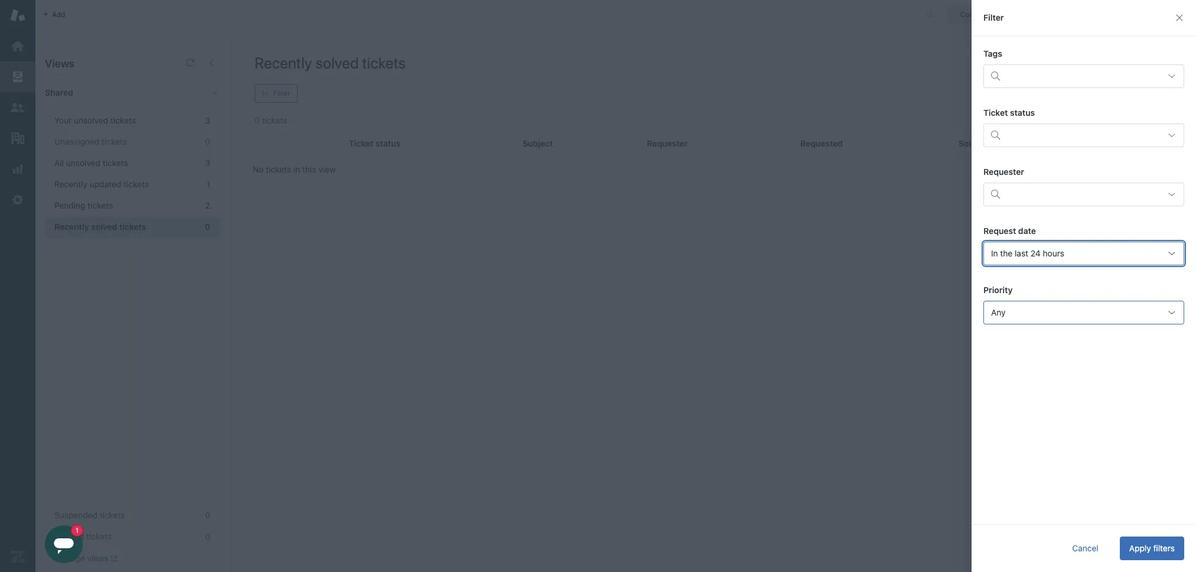 Task type: describe. For each thing, give the bounding box(es) containing it.
0 for suspended tickets
[[205, 510, 210, 520]]

ticket
[[984, 108, 1008, 118]]

manage
[[54, 553, 85, 563]]

0 vertical spatial recently
[[255, 54, 312, 72]]

date
[[1019, 226, 1037, 236]]

customers image
[[10, 100, 25, 115]]

3 for your unsolved tickets
[[205, 115, 210, 125]]

requester
[[984, 167, 1025, 177]]

view
[[319, 164, 336, 174]]

no
[[253, 164, 264, 174]]

talk
[[1039, 50, 1054, 60]]

ticket status
[[984, 108, 1035, 118]]

filter dialog
[[972, 0, 1197, 572]]

collapse views pane image
[[207, 58, 216, 67]]

views image
[[10, 69, 25, 85]]

in
[[992, 248, 999, 258]]

views
[[87, 553, 108, 563]]

organizations image
[[10, 131, 25, 146]]

get started image
[[10, 38, 25, 54]]

pending tickets
[[54, 200, 113, 210]]

shared heading
[[35, 75, 230, 111]]

manage views
[[54, 553, 108, 563]]

1 horizontal spatial solved
[[316, 54, 359, 72]]

conversations
[[961, 10, 1008, 19]]

all
[[54, 158, 64, 168]]

no tickets in this view
[[253, 164, 336, 174]]

suspended tickets
[[54, 510, 125, 520]]

to
[[1111, 50, 1119, 60]]

1 vertical spatial recently solved tickets
[[54, 222, 146, 232]]

pending
[[54, 200, 85, 210]]

zendesk support image
[[10, 8, 25, 23]]

shared
[[45, 87, 73, 98]]

tags element
[[984, 64, 1185, 88]]

needs
[[1057, 50, 1080, 60]]

main element
[[0, 0, 35, 572]]

refresh views pane image
[[186, 58, 195, 67]]

all unsolved tickets
[[54, 158, 128, 168]]

recently updated tickets
[[54, 179, 149, 189]]

any
[[992, 307, 1006, 317]]

last
[[1015, 248, 1029, 258]]

zendesk talk needs access to your browser's microphone.
[[1004, 50, 1138, 71]]

0 vertical spatial recently solved tickets
[[255, 54, 406, 72]]

apply filters
[[1130, 543, 1175, 553]]

recently for 0
[[54, 222, 89, 232]]

cancel
[[1073, 543, 1099, 553]]

filter inside filter dialog
[[984, 12, 1004, 22]]

recently for 1
[[54, 179, 87, 189]]

updated
[[90, 179, 121, 189]]

deleted
[[54, 531, 84, 541]]

conversations button
[[948, 5, 1035, 24]]

zendesk
[[1004, 50, 1037, 60]]

cancel button
[[1063, 537, 1109, 560]]

in the last 24 hours
[[992, 248, 1065, 258]]

unsolved for your
[[74, 115, 108, 125]]

1
[[207, 179, 210, 189]]

filter button
[[255, 84, 298, 103]]

apply filters button
[[1120, 537, 1185, 560]]



Task type: locate. For each thing, give the bounding box(es) containing it.
solved
[[316, 54, 359, 72], [91, 222, 117, 232]]

requester element
[[984, 183, 1185, 206]]

unassigned
[[54, 137, 99, 147]]

1 horizontal spatial filter
[[984, 12, 1004, 22]]

your
[[1121, 50, 1138, 60]]

this
[[303, 164, 316, 174]]

status
[[1011, 108, 1035, 118]]

unsolved
[[74, 115, 108, 125], [66, 158, 100, 168]]

1 vertical spatial filter
[[274, 89, 291, 98]]

1 horizontal spatial recently solved tickets
[[255, 54, 406, 72]]

suspended
[[54, 510, 97, 520]]

1 vertical spatial solved
[[91, 222, 117, 232]]

hours
[[1043, 248, 1065, 258]]

deleted tickets
[[54, 531, 112, 541]]

unsolved down unassigned
[[66, 158, 100, 168]]

unsolved for all
[[66, 158, 100, 168]]

1 vertical spatial recently
[[54, 179, 87, 189]]

filters
[[1154, 543, 1175, 553]]

filter inside button
[[274, 89, 291, 98]]

0 vertical spatial unsolved
[[74, 115, 108, 125]]

access
[[1082, 50, 1109, 60]]

0 for deleted tickets
[[205, 531, 210, 541]]

the
[[1001, 248, 1013, 258]]

admin image
[[10, 192, 25, 207]]

0
[[205, 137, 210, 147], [205, 222, 210, 232], [205, 510, 210, 520], [205, 531, 210, 541]]

recently up pending
[[54, 179, 87, 189]]

0 vertical spatial filter
[[984, 12, 1004, 22]]

zendesk image
[[10, 549, 25, 564]]

tickets
[[362, 54, 406, 72], [110, 115, 136, 125], [102, 137, 127, 147], [103, 158, 128, 168], [266, 164, 291, 174], [124, 179, 149, 189], [88, 200, 113, 210], [119, 222, 146, 232], [100, 510, 125, 520], [86, 531, 112, 541]]

2 3 from the top
[[205, 158, 210, 168]]

request date
[[984, 226, 1037, 236]]

Any field
[[984, 301, 1185, 324]]

0 horizontal spatial solved
[[91, 222, 117, 232]]

unsolved up unassigned tickets
[[74, 115, 108, 125]]

0 horizontal spatial recently solved tickets
[[54, 222, 146, 232]]

1 vertical spatial 3
[[205, 158, 210, 168]]

browser's
[[1004, 61, 1041, 71]]

priority
[[984, 285, 1013, 295]]

close drawer image
[[1175, 13, 1185, 22]]

microphone.
[[1044, 61, 1091, 71]]

0 for recently solved tickets
[[205, 222, 210, 232]]

recently
[[255, 54, 312, 72], [54, 179, 87, 189], [54, 222, 89, 232]]

shared button
[[35, 75, 199, 111]]

3 for all unsolved tickets
[[205, 158, 210, 168]]

recently up "filter" button at top left
[[255, 54, 312, 72]]

manage views link
[[54, 553, 118, 564]]

3
[[205, 115, 210, 125], [205, 158, 210, 168]]

subject
[[523, 138, 553, 148]]

views
[[45, 57, 75, 70]]

apply
[[1130, 543, 1152, 553]]

2
[[205, 200, 210, 210]]

recently solved tickets
[[255, 54, 406, 72], [54, 222, 146, 232]]

reporting image
[[10, 161, 25, 177]]

1 vertical spatial unsolved
[[66, 158, 100, 168]]

0 vertical spatial solved
[[316, 54, 359, 72]]

In the last 24 hours field
[[984, 242, 1185, 265]]

0 vertical spatial 3
[[205, 115, 210, 125]]

filter
[[984, 12, 1004, 22], [274, 89, 291, 98]]

your unsolved tickets
[[54, 115, 136, 125]]

(opens in a new tab) image
[[108, 555, 118, 562]]

1 3 from the top
[[205, 115, 210, 125]]

ticket status element
[[984, 124, 1185, 147]]

in
[[294, 164, 300, 174]]

your
[[54, 115, 72, 125]]

0 for unassigned tickets
[[205, 137, 210, 147]]

tags
[[984, 48, 1003, 59]]

2 vertical spatial recently
[[54, 222, 89, 232]]

3 up the 1
[[205, 158, 210, 168]]

24
[[1031, 248, 1041, 258]]

3 down collapse views pane icon
[[205, 115, 210, 125]]

unassigned tickets
[[54, 137, 127, 147]]

0 horizontal spatial filter
[[274, 89, 291, 98]]

recently down pending
[[54, 222, 89, 232]]

request
[[984, 226, 1017, 236]]



Task type: vqa. For each thing, say whether or not it's contained in the screenshot.
Contact
no



